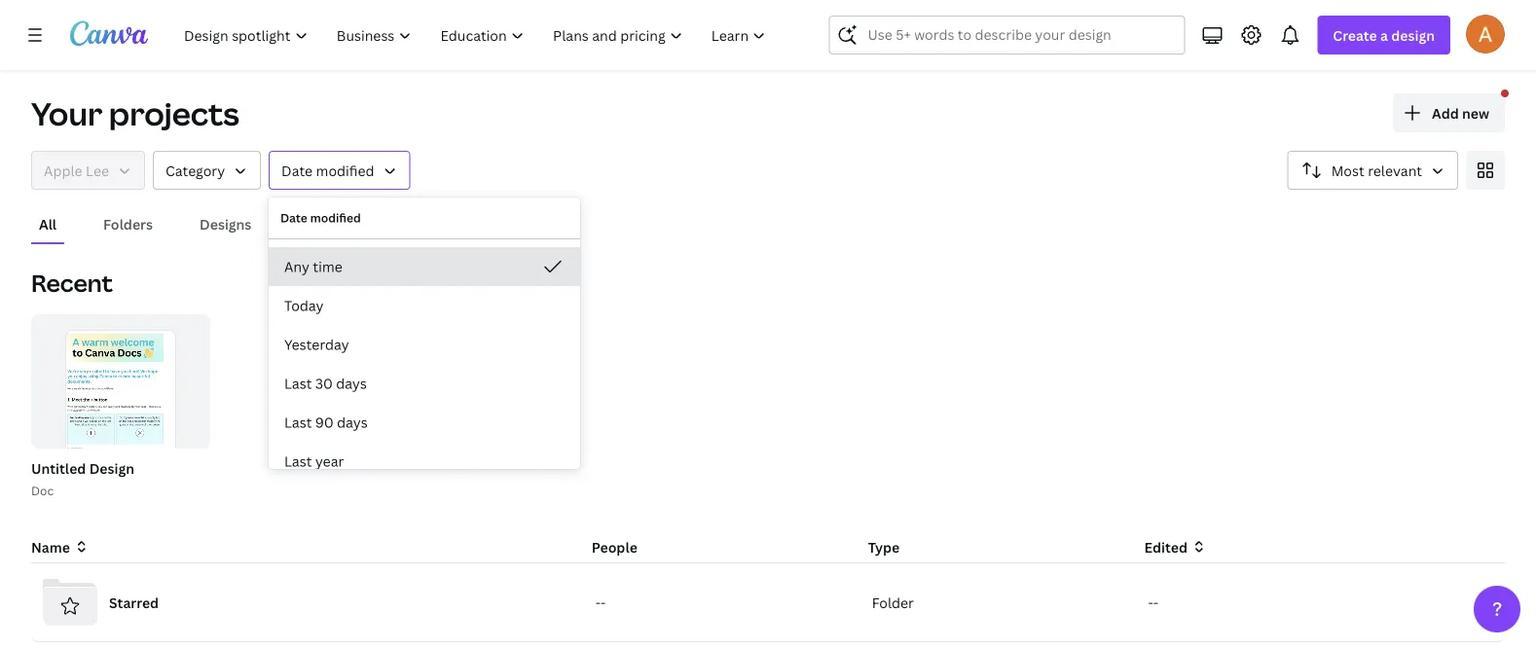 Task type: locate. For each thing, give the bounding box(es) containing it.
Sort by button
[[1288, 151, 1459, 190]]

days right 30
[[336, 374, 367, 393]]

all button
[[31, 206, 64, 243]]

folders button
[[95, 206, 161, 243]]

any
[[284, 258, 310, 276]]

all
[[39, 215, 57, 233]]

3 last from the top
[[284, 452, 312, 471]]

--
[[596, 594, 606, 612], [1149, 594, 1159, 612]]

2 last from the top
[[284, 413, 312, 432]]

2 -- from the left
[[1149, 594, 1159, 612]]

0 vertical spatial modified
[[316, 161, 375, 180]]

0 vertical spatial last
[[284, 374, 312, 393]]

last 90 days
[[284, 413, 368, 432]]

1 vertical spatial date modified
[[280, 210, 361, 226]]

add new
[[1433, 104, 1490, 122]]

add new button
[[1394, 93, 1506, 132]]

last 90 days option
[[269, 403, 580, 442]]

last 30 days option
[[269, 364, 580, 403]]

a
[[1381, 26, 1389, 44]]

type
[[868, 538, 900, 557]]

0 vertical spatial date
[[282, 161, 313, 180]]

3 - from the left
[[1149, 594, 1154, 612]]

date right the 'category' button at left
[[282, 161, 313, 180]]

date modified
[[282, 161, 375, 180], [280, 210, 361, 226]]

last year
[[284, 452, 344, 471]]

name button
[[31, 537, 90, 558]]

None search field
[[829, 16, 1186, 55]]

edited
[[1145, 538, 1188, 557]]

last inside last 90 days button
[[284, 413, 312, 432]]

list box containing any time
[[269, 247, 580, 481]]

list box
[[269, 247, 580, 481]]

1 -- from the left
[[596, 594, 606, 612]]

-- down edited
[[1149, 594, 1159, 612]]

last inside last year button
[[284, 452, 312, 471]]

last for last year
[[284, 452, 312, 471]]

add
[[1433, 104, 1460, 122]]

1 vertical spatial days
[[337, 413, 368, 432]]

days right 90
[[337, 413, 368, 432]]

days for last 30 days
[[336, 374, 367, 393]]

untitled design doc
[[31, 459, 134, 499]]

days
[[336, 374, 367, 393], [337, 413, 368, 432]]

last left 90
[[284, 413, 312, 432]]

date
[[282, 161, 313, 180], [280, 210, 308, 226]]

last 90 days button
[[269, 403, 580, 442]]

1 horizontal spatial --
[[1149, 594, 1159, 612]]

last year option
[[269, 442, 580, 481]]

-- down people
[[596, 594, 606, 612]]

create
[[1334, 26, 1378, 44]]

1 - from the left
[[596, 594, 601, 612]]

last
[[284, 374, 312, 393], [284, 413, 312, 432], [284, 452, 312, 471]]

most relevant
[[1332, 161, 1423, 180]]

yesterday
[[284, 336, 349, 354]]

-
[[596, 594, 601, 612], [601, 594, 606, 612], [1149, 594, 1154, 612], [1154, 594, 1159, 612]]

0 vertical spatial date modified
[[282, 161, 375, 180]]

create a design button
[[1318, 16, 1451, 55]]

last 30 days button
[[269, 364, 580, 403]]

designs
[[200, 215, 252, 233]]

last left 30
[[284, 374, 312, 393]]

1 vertical spatial last
[[284, 413, 312, 432]]

last left year
[[284, 452, 312, 471]]

2 vertical spatial last
[[284, 452, 312, 471]]

modified
[[316, 161, 375, 180], [310, 210, 361, 226]]

folder
[[872, 594, 914, 612]]

date up any
[[280, 210, 308, 226]]

0 horizontal spatial --
[[596, 594, 606, 612]]

name
[[31, 538, 70, 557]]

0 vertical spatial days
[[336, 374, 367, 393]]

design
[[89, 459, 134, 478]]

last inside last 30 days button
[[284, 374, 312, 393]]

1 last from the top
[[284, 374, 312, 393]]

your
[[31, 93, 103, 135]]

people
[[592, 538, 638, 557]]

create a design
[[1334, 26, 1436, 44]]

any time option
[[269, 247, 580, 286]]



Task type: vqa. For each thing, say whether or not it's contained in the screenshot.
Most relevant button
yes



Task type: describe. For each thing, give the bounding box(es) containing it.
yesterday option
[[269, 325, 580, 364]]

date modified inside button
[[282, 161, 375, 180]]

design
[[1392, 26, 1436, 44]]

date inside date modified button
[[282, 161, 313, 180]]

today
[[284, 297, 324, 315]]

last for last 30 days
[[284, 374, 312, 393]]

recent
[[31, 267, 113, 299]]

apple lee
[[44, 161, 109, 180]]

any time button
[[269, 247, 580, 286]]

4 - from the left
[[1154, 594, 1159, 612]]

apple lee image
[[1467, 14, 1506, 53]]

last 30 days
[[284, 374, 367, 393]]

top level navigation element
[[171, 16, 782, 55]]

today button
[[269, 286, 580, 325]]

most
[[1332, 161, 1365, 180]]

Category button
[[153, 151, 261, 190]]

Date modified button
[[269, 151, 411, 190]]

modified inside button
[[316, 161, 375, 180]]

2 - from the left
[[601, 594, 606, 612]]

projects
[[109, 93, 239, 135]]

time
[[313, 258, 343, 276]]

lee
[[86, 161, 109, 180]]

days for last 90 days
[[337, 413, 368, 432]]

apple
[[44, 161, 82, 180]]

starred
[[109, 594, 159, 612]]

today option
[[269, 286, 580, 325]]

designs button
[[192, 206, 259, 243]]

1 vertical spatial modified
[[310, 210, 361, 226]]

edited button
[[1145, 537, 1406, 558]]

your projects
[[31, 93, 239, 135]]

doc
[[31, 483, 54, 499]]

new
[[1463, 104, 1490, 122]]

any time
[[284, 258, 343, 276]]

last year button
[[269, 442, 580, 481]]

Owner button
[[31, 151, 145, 190]]

untitled
[[31, 459, 86, 478]]

yesterday button
[[269, 325, 580, 364]]

last for last 90 days
[[284, 413, 312, 432]]

1 vertical spatial date
[[280, 210, 308, 226]]

30
[[315, 374, 333, 393]]

category
[[166, 161, 225, 180]]

year
[[315, 452, 344, 471]]

90
[[315, 413, 334, 432]]

relevant
[[1369, 161, 1423, 180]]

Search search field
[[868, 17, 1147, 54]]

folders
[[103, 215, 153, 233]]

untitled design button
[[31, 457, 134, 481]]



